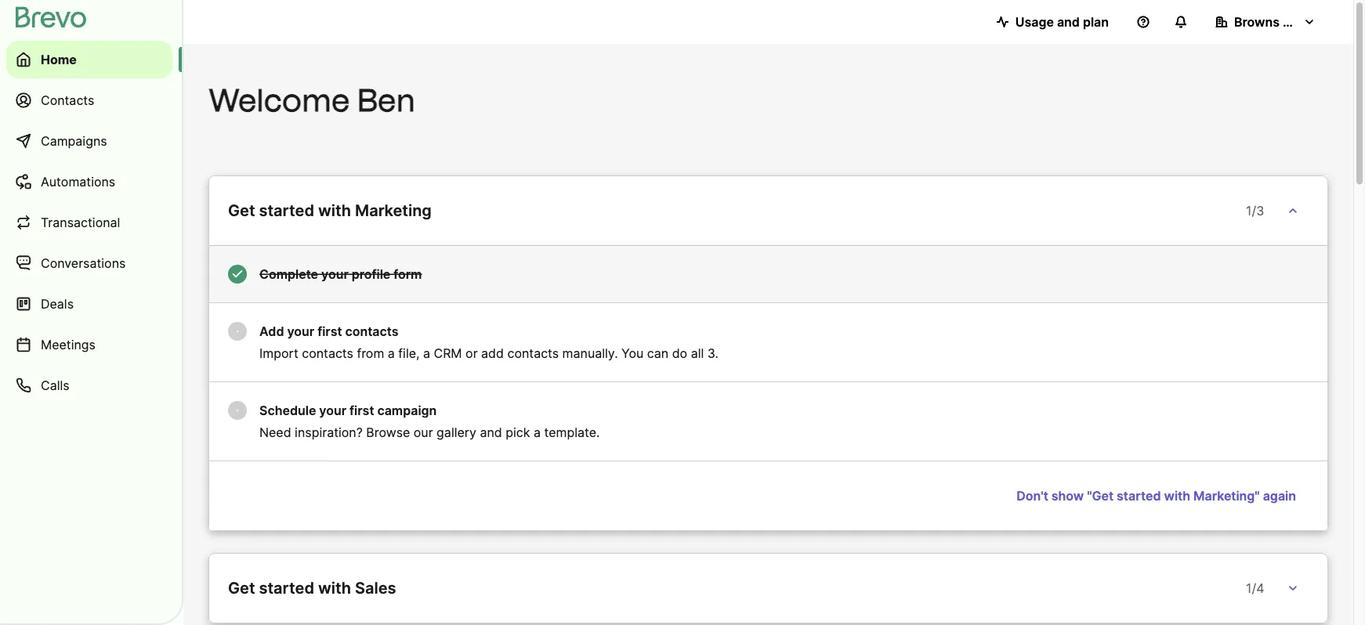 Task type: describe. For each thing, give the bounding box(es) containing it.
/ for get started with marketing
[[1252, 203, 1257, 218]]

home
[[41, 52, 77, 67]]

"get
[[1087, 488, 1114, 504]]

add your first contacts import contacts from a file, a crm or add contacts manually. you can do all 3.
[[259, 324, 719, 361]]

complete your profile form link
[[209, 246, 1329, 303]]

deals
[[41, 296, 74, 312]]

usage and plan button
[[984, 6, 1122, 38]]

from
[[357, 346, 384, 361]]

don't
[[1017, 488, 1049, 504]]

browns enterprise button
[[1203, 6, 1346, 38]]

started for get started with sales
[[259, 579, 314, 598]]

3
[[1257, 203, 1265, 218]]

4
[[1257, 581, 1265, 596]]

your for add
[[287, 324, 314, 339]]

get for get started with sales
[[228, 579, 255, 598]]

add
[[481, 346, 504, 361]]

need
[[259, 425, 291, 440]]

do
[[672, 346, 688, 361]]

manually.
[[563, 346, 618, 361]]

can
[[647, 346, 669, 361]]

template.
[[544, 425, 600, 440]]

campaign
[[377, 403, 437, 418]]

browns enterprise
[[1235, 14, 1346, 29]]

first for campaign
[[350, 403, 374, 418]]

inspiration?
[[295, 425, 363, 440]]

schedule your first campaign need inspiration? browse our gallery and pick a template.
[[259, 403, 600, 440]]

don't show "get started with marketing" again
[[1017, 488, 1297, 504]]

don't show "get started with marketing" again button
[[1004, 481, 1309, 512]]

gallery
[[437, 425, 477, 440]]

complete
[[259, 267, 318, 282]]

add
[[259, 324, 284, 339]]

conversations link
[[6, 245, 172, 282]]

meetings link
[[6, 326, 172, 364]]

meetings
[[41, 337, 96, 352]]

browns
[[1235, 14, 1280, 29]]

pick
[[506, 425, 530, 440]]

1 for get started with marketing
[[1246, 203, 1252, 218]]

profile
[[352, 267, 391, 282]]

automations link
[[6, 163, 172, 201]]

with for sales
[[318, 579, 351, 598]]

plan
[[1083, 14, 1109, 29]]

first for contacts
[[318, 324, 342, 339]]

welcome ben
[[209, 82, 415, 119]]

calls link
[[6, 367, 172, 405]]

with inside button
[[1165, 488, 1191, 504]]

conversations
[[41, 256, 126, 271]]



Task type: vqa. For each thing, say whether or not it's contained in the screenshot.
topmost Get
yes



Task type: locate. For each thing, give the bounding box(es) containing it.
your
[[321, 267, 349, 282], [287, 324, 314, 339], [319, 403, 347, 418]]

your right add
[[287, 324, 314, 339]]

1 horizontal spatial and
[[1057, 14, 1080, 29]]

get started with sales
[[228, 579, 396, 598]]

welcome
[[209, 82, 350, 119]]

and left plan
[[1057, 14, 1080, 29]]

1 vertical spatial your
[[287, 324, 314, 339]]

again
[[1263, 488, 1297, 504]]

get started with marketing
[[228, 201, 432, 220]]

2 vertical spatial with
[[318, 579, 351, 598]]

usage and plan
[[1016, 14, 1109, 29]]

and
[[1057, 14, 1080, 29], [480, 425, 502, 440]]

2 1 from the top
[[1246, 581, 1252, 596]]

1 left 3 at the top right of page
[[1246, 203, 1252, 218]]

1 / 3
[[1246, 203, 1265, 218]]

your for complete
[[321, 267, 349, 282]]

and inside button
[[1057, 14, 1080, 29]]

contacts
[[345, 324, 399, 339], [302, 346, 353, 361], [508, 346, 559, 361]]

1 get from the top
[[228, 201, 255, 220]]

1 horizontal spatial first
[[350, 403, 374, 418]]

1 left "4"
[[1246, 581, 1252, 596]]

started inside button
[[1117, 488, 1161, 504]]

transactional
[[41, 215, 120, 230]]

automations
[[41, 174, 115, 189]]

with
[[318, 201, 351, 220], [1165, 488, 1191, 504], [318, 579, 351, 598]]

3.
[[708, 346, 719, 361]]

started for get started with marketing
[[259, 201, 314, 220]]

1 / 4
[[1246, 581, 1265, 596]]

and left pick
[[480, 425, 502, 440]]

import
[[259, 346, 298, 361]]

a right pick
[[534, 425, 541, 440]]

marketing
[[355, 201, 432, 220]]

first up browse
[[350, 403, 374, 418]]

get for get started with marketing
[[228, 201, 255, 220]]

with for marketing
[[318, 201, 351, 220]]

usage
[[1016, 14, 1054, 29]]

1
[[1246, 203, 1252, 218], [1246, 581, 1252, 596]]

contacts left the "from"
[[302, 346, 353, 361]]

campaigns
[[41, 133, 107, 149]]

all
[[691, 346, 704, 361]]

contacts up the "from"
[[345, 324, 399, 339]]

your up inspiration?
[[319, 403, 347, 418]]

1 vertical spatial and
[[480, 425, 502, 440]]

with left sales
[[318, 579, 351, 598]]

transactional link
[[6, 204, 172, 241]]

/
[[1252, 203, 1257, 218], [1252, 581, 1257, 596]]

2 / from the top
[[1252, 581, 1257, 596]]

1 for get started with sales
[[1246, 581, 1252, 596]]

form
[[394, 267, 422, 282]]

complete your profile form
[[259, 267, 422, 282]]

first right add
[[318, 324, 342, 339]]

get
[[228, 201, 255, 220], [228, 579, 255, 598]]

0 vertical spatial 1
[[1246, 203, 1252, 218]]

0 horizontal spatial a
[[388, 346, 395, 361]]

1 / from the top
[[1252, 203, 1257, 218]]

marketing"
[[1194, 488, 1260, 504]]

1 vertical spatial 1
[[1246, 581, 1252, 596]]

campaigns link
[[6, 122, 172, 160]]

1 1 from the top
[[1246, 203, 1252, 218]]

started
[[259, 201, 314, 220], [1117, 488, 1161, 504], [259, 579, 314, 598]]

enterprise
[[1283, 14, 1346, 29]]

0 vertical spatial started
[[259, 201, 314, 220]]

with left the marketing"
[[1165, 488, 1191, 504]]

schedule
[[259, 403, 316, 418]]

2 vertical spatial started
[[259, 579, 314, 598]]

contacts
[[41, 93, 94, 108]]

browse
[[366, 425, 410, 440]]

or
[[466, 346, 478, 361]]

1 vertical spatial /
[[1252, 581, 1257, 596]]

with left marketing
[[318, 201, 351, 220]]

2 get from the top
[[228, 579, 255, 598]]

your for schedule
[[319, 403, 347, 418]]

0 horizontal spatial first
[[318, 324, 342, 339]]

a left file,
[[388, 346, 395, 361]]

your left profile
[[321, 267, 349, 282]]

and inside schedule your first campaign need inspiration? browse our gallery and pick a template.
[[480, 425, 502, 440]]

0 vertical spatial and
[[1057, 14, 1080, 29]]

1 vertical spatial get
[[228, 579, 255, 598]]

2 vertical spatial your
[[319, 403, 347, 418]]

show
[[1052, 488, 1084, 504]]

0 vertical spatial your
[[321, 267, 349, 282]]

file,
[[398, 346, 420, 361]]

0 horizontal spatial and
[[480, 425, 502, 440]]

a inside schedule your first campaign need inspiration? browse our gallery and pick a template.
[[534, 425, 541, 440]]

calls
[[41, 378, 69, 393]]

you
[[622, 346, 644, 361]]

2 horizontal spatial a
[[534, 425, 541, 440]]

1 vertical spatial with
[[1165, 488, 1191, 504]]

0 vertical spatial get
[[228, 201, 255, 220]]

our
[[414, 425, 433, 440]]

0 vertical spatial first
[[318, 324, 342, 339]]

1 vertical spatial first
[[350, 403, 374, 418]]

/ for get started with sales
[[1252, 581, 1257, 596]]

a
[[388, 346, 395, 361], [423, 346, 430, 361], [534, 425, 541, 440]]

1 vertical spatial started
[[1117, 488, 1161, 504]]

home link
[[6, 41, 172, 78]]

your inside schedule your first campaign need inspiration? browse our gallery and pick a template.
[[319, 403, 347, 418]]

crm
[[434, 346, 462, 361]]

a right file,
[[423, 346, 430, 361]]

sales
[[355, 579, 396, 598]]

first inside add your first contacts import contacts from a file, a crm or add contacts manually. you can do all 3.
[[318, 324, 342, 339]]

your inside add your first contacts import contacts from a file, a crm or add contacts manually. you can do all 3.
[[287, 324, 314, 339]]

first inside schedule your first campaign need inspiration? browse our gallery and pick a template.
[[350, 403, 374, 418]]

first
[[318, 324, 342, 339], [350, 403, 374, 418]]

contacts link
[[6, 82, 172, 119]]

0 vertical spatial with
[[318, 201, 351, 220]]

ben
[[357, 82, 415, 119]]

0 vertical spatial /
[[1252, 203, 1257, 218]]

contacts right "add"
[[508, 346, 559, 361]]

deals link
[[6, 285, 172, 323]]

1 horizontal spatial a
[[423, 346, 430, 361]]



